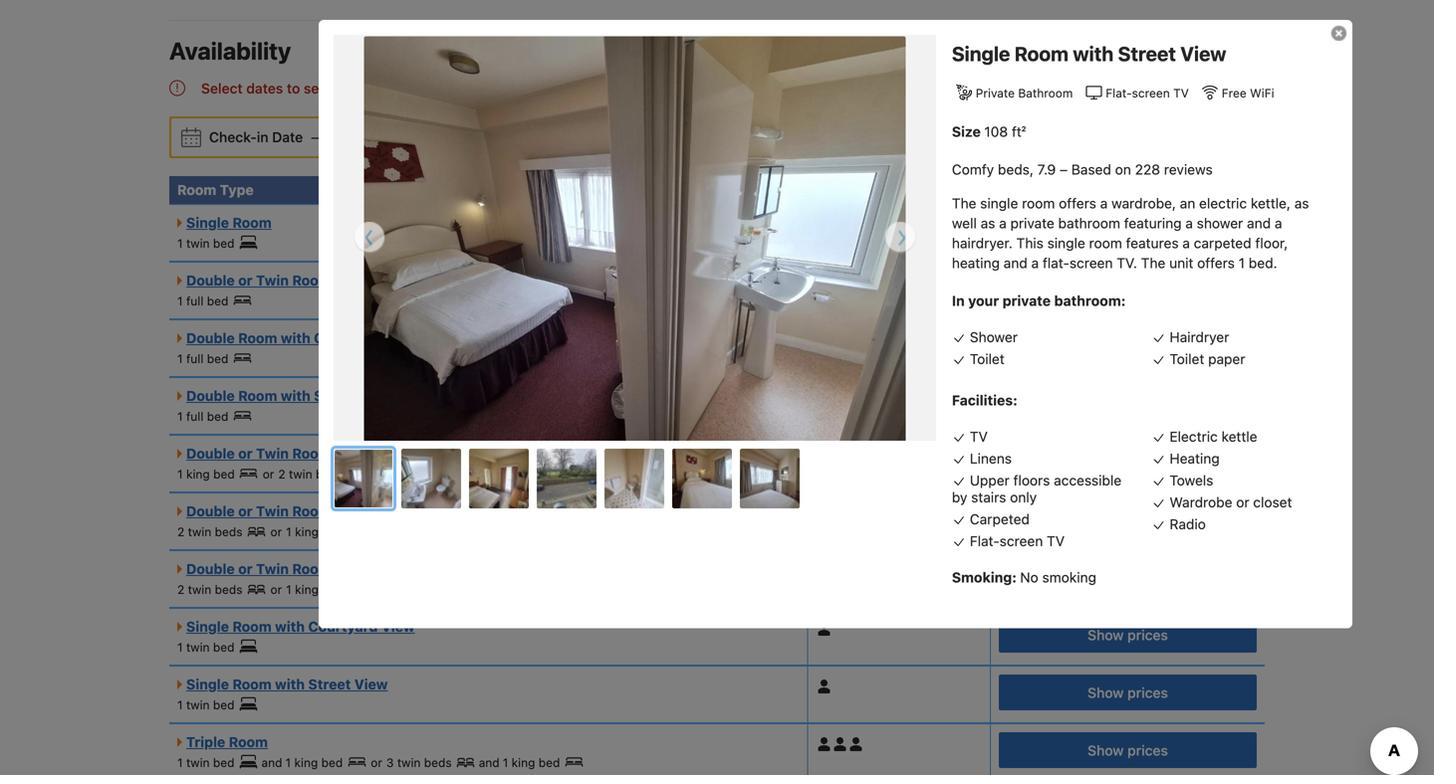 Task type: locate. For each thing, give the bounding box(es) containing it.
full down double room with street view link
[[186, 410, 204, 424]]

or up the double or twin room with street view link
[[238, 503, 253, 520]]

2 twin beds down double or twin room with courtyard view 'link'
[[278, 468, 343, 482]]

0 vertical spatial courtyard
[[314, 330, 384, 347]]

0 vertical spatial the
[[952, 195, 977, 211]]

1 double from the top
[[186, 272, 235, 289]]

1
[[177, 236, 183, 250], [1239, 255, 1245, 271], [177, 294, 183, 308], [177, 352, 183, 366], [177, 410, 183, 424], [177, 468, 183, 482], [286, 525, 292, 539], [286, 583, 292, 597], [177, 641, 183, 655], [177, 699, 183, 713], [177, 756, 183, 770], [285, 756, 291, 770], [503, 756, 508, 770]]

0 vertical spatial private
[[1010, 215, 1055, 231]]

​ for facilities:
[[1021, 392, 1021, 409]]

twin down double room with street view link
[[256, 446, 289, 462]]

single room with street view up the bathroom
[[952, 42, 1227, 65]]

double room with courtyard view
[[186, 330, 421, 347]]

or
[[238, 272, 253, 289], [238, 446, 253, 462], [263, 468, 274, 482], [1236, 494, 1250, 511], [238, 503, 253, 520], [270, 525, 282, 539], [238, 561, 253, 578], [270, 583, 282, 597], [371, 756, 382, 770]]

3 full from the top
[[186, 410, 204, 424]]

0 horizontal spatial 1 king bed
[[177, 468, 235, 482]]

2 vertical spatial full
[[186, 410, 204, 424]]

as right kettle,
[[1295, 195, 1309, 211]]

1 vertical spatial or 1 king bed
[[270, 583, 343, 597]]

0 horizontal spatial single
[[980, 195, 1018, 211]]

with
[[1073, 42, 1114, 65], [281, 330, 311, 347], [281, 388, 311, 404], [335, 446, 365, 462], [335, 503, 365, 520], [335, 561, 365, 578], [275, 619, 305, 635], [275, 677, 305, 693]]

0 horizontal spatial tv
[[970, 429, 988, 445]]

0 horizontal spatial toilet
[[970, 351, 1005, 367]]

1 full bed down double or twin room "link"
[[177, 294, 228, 308]]

0 vertical spatial 2
[[278, 468, 285, 482]]

1 inside the single room offers a wardrobe, an electric kettle, as well as a private bathroom featuring a shower and a hairdryer. this single room features a carpeted floor, heating and a flat-screen tv. the unit offers 1 bed.
[[1239, 255, 1245, 271]]

beds right 3
[[424, 756, 452, 770]]

bed
[[213, 236, 235, 250], [207, 294, 228, 308], [207, 352, 228, 366], [207, 410, 228, 424], [213, 468, 235, 482], [322, 525, 343, 539], [322, 583, 343, 597], [213, 641, 235, 655], [213, 699, 235, 713], [213, 756, 235, 770], [321, 756, 343, 770], [539, 756, 560, 770]]

and left prices
[[504, 80, 529, 97]]

1 date from the left
[[272, 129, 303, 145]]

1 full bed up double room with street view link
[[177, 352, 228, 366]]

2 for double or twin room with shower
[[177, 525, 185, 539]]

room
[[1015, 42, 1069, 65], [177, 182, 216, 198], [232, 215, 272, 231], [292, 272, 331, 289], [238, 330, 277, 347], [238, 388, 277, 404], [292, 446, 331, 462], [292, 503, 331, 520], [292, 561, 331, 578], [232, 619, 272, 635], [232, 677, 272, 693], [229, 735, 268, 751]]

3 double from the top
[[186, 388, 235, 404]]

tv up smoking
[[1047, 533, 1065, 550]]

1 horizontal spatial ​
[[1021, 392, 1021, 409]]

date
[[272, 129, 303, 145], [404, 129, 435, 145]]

1 vertical spatial screen
[[1070, 255, 1113, 271]]

the
[[952, 195, 977, 211], [1141, 255, 1166, 271]]

0 vertical spatial or 1 king bed
[[270, 525, 343, 539]]

1 or 1 king bed from the top
[[270, 525, 343, 539]]

2 full from the top
[[186, 352, 204, 366]]

1 horizontal spatial screen
[[1070, 255, 1113, 271]]

double or twin room with shower
[[186, 503, 420, 520]]

1 vertical spatial the
[[1141, 255, 1166, 271]]

a up bathroom
[[1100, 195, 1108, 211]]

single up triple
[[186, 677, 229, 693]]

twin up double room with courtyard view link
[[256, 272, 289, 289]]

1 full bed for double or twin room
[[177, 294, 228, 308]]

bathroom:
[[1054, 293, 1126, 309]]

check-
[[209, 129, 257, 145], [331, 129, 379, 145]]

0 horizontal spatial offers
[[1059, 195, 1097, 211]]

twin up the double or twin room with street view link
[[256, 503, 289, 520]]

double or twin room link
[[177, 272, 331, 289]]

1 twin bed down single room link
[[177, 236, 235, 250]]

1 horizontal spatial offers
[[1197, 255, 1235, 271]]

2 1 twin bed from the top
[[177, 641, 235, 655]]

offers
[[1059, 195, 1097, 211], [1197, 255, 1235, 271]]

single room
[[186, 215, 272, 231]]

2 twin beds
[[278, 468, 343, 482], [177, 525, 243, 539], [177, 583, 243, 597]]

1 vertical spatial courtyard
[[368, 446, 438, 462]]

1 horizontal spatial the
[[1141, 255, 1166, 271]]

2 double from the top
[[186, 330, 235, 347]]

or 1 king bed down double or twin room with shower
[[270, 525, 343, 539]]

2 vertical spatial tv
[[1047, 533, 1065, 550]]

0 horizontal spatial as
[[981, 215, 995, 231]]

private up this
[[1010, 215, 1055, 231]]

flat-
[[1106, 86, 1132, 100], [970, 533, 1000, 550]]

tv left free
[[1173, 86, 1189, 100]]

0 vertical spatial single
[[980, 195, 1018, 211]]

a up unit
[[1183, 235, 1190, 251]]

2 vertical spatial screen
[[1000, 533, 1043, 550]]

0 vertical spatial flat-
[[1106, 86, 1132, 100]]

flat-screen tv up 228
[[1106, 86, 1189, 100]]

single down beds,
[[980, 195, 1018, 211]]

toilet paper
[[1170, 351, 1246, 367]]

1 vertical spatial private
[[1003, 293, 1051, 309]]

courtyard left the photo of single room with street view #3
[[368, 446, 438, 462]]

1 horizontal spatial as
[[1295, 195, 1309, 211]]

1 horizontal spatial single
[[1047, 235, 1085, 251]]

2 vertical spatial 2
[[177, 583, 185, 597]]

4 twin from the top
[[256, 561, 289, 578]]

date right in
[[272, 129, 303, 145]]

or up single room with courtyard view link
[[238, 561, 253, 578]]

a down this
[[1031, 255, 1039, 271]]

electric
[[1199, 195, 1247, 211]]

towels
[[1170, 472, 1214, 489]]

offers up bathroom
[[1059, 195, 1097, 211]]

double room with street view link
[[177, 388, 394, 404]]

room up the bathroom
[[1015, 42, 1069, 65]]

1 full bed for double room with courtyard view
[[177, 352, 228, 366]]

single
[[952, 42, 1010, 65], [186, 215, 229, 231], [186, 619, 229, 635], [186, 677, 229, 693]]

check-in date button
[[201, 119, 311, 155]]

room down the 7.9
[[1022, 195, 1055, 211]]

​ right facilities:
[[1021, 392, 1021, 409]]

smoking:
[[952, 570, 1017, 586]]

floors
[[1014, 472, 1050, 489]]

1 vertical spatial single
[[1047, 235, 1085, 251]]

size 108 ft²
[[952, 123, 1026, 140]]

availability
[[431, 80, 500, 97]]

or down the double or twin room with street view link
[[270, 583, 282, 597]]

check- right —
[[331, 129, 379, 145]]

1 horizontal spatial single room with street view
[[952, 42, 1227, 65]]

1 horizontal spatial shower
[[970, 329, 1018, 345]]

0 vertical spatial ​
[[1021, 392, 1021, 409]]

this
[[1016, 235, 1044, 251]]

triple
[[186, 735, 225, 751]]

2 vertical spatial 2 twin beds
[[177, 583, 243, 597]]

the up well
[[952, 195, 977, 211]]

courtyard
[[314, 330, 384, 347], [368, 446, 438, 462], [308, 619, 378, 635]]

1 vertical spatial ​
[[1020, 570, 1020, 586]]

1 horizontal spatial date
[[404, 129, 435, 145]]

courtyard down double or twin room with street view
[[308, 619, 378, 635]]

twin up single room with courtyard view link
[[256, 561, 289, 578]]

0 vertical spatial shower
[[970, 329, 1018, 345]]

and down the triple room
[[261, 756, 282, 770]]

0 horizontal spatial flat-
[[970, 533, 1000, 550]]

0 vertical spatial 1 full bed
[[177, 294, 228, 308]]

2 twin from the top
[[256, 446, 289, 462]]

carpeted
[[1194, 235, 1252, 251]]

2 adults element
[[816, 444, 848, 464]]

0 horizontal spatial flat-screen tv
[[970, 533, 1065, 550]]

radio
[[1170, 516, 1206, 533]]

single room with street view link
[[177, 677, 388, 693]]

flat-
[[1043, 255, 1070, 271]]

+
[[856, 279, 864, 293]]

private right the your
[[1003, 293, 1051, 309]]

private inside the single room offers a wardrobe, an electric kettle, as well as a private bathroom featuring a shower and a hairdryer. this single room features a carpeted floor, heating and a flat-screen tv. the unit offers 1 bed.
[[1010, 215, 1055, 231]]

photo of single room with street view #4 image
[[537, 449, 597, 509]]

bathroom
[[1058, 215, 1120, 231]]

photo of single room with street view #3 image
[[469, 449, 529, 509]]

flat- right the bathroom
[[1106, 86, 1132, 100]]

2 twin beds for double or twin room with shower
[[177, 525, 243, 539]]

5 double from the top
[[186, 503, 235, 520]]

to
[[287, 80, 300, 97]]

1 twin bed
[[177, 236, 235, 250], [177, 641, 235, 655], [177, 699, 235, 713], [177, 756, 235, 770]]

full
[[186, 294, 204, 308], [186, 352, 204, 366], [186, 410, 204, 424]]

3 1 full bed from the top
[[177, 410, 228, 424]]

type
[[220, 182, 254, 198]]

dates
[[246, 80, 283, 97]]

view
[[1181, 42, 1227, 65], [387, 330, 421, 347], [360, 388, 394, 404], [441, 446, 475, 462], [414, 561, 448, 578], [381, 619, 415, 635], [354, 677, 388, 693]]

an
[[1180, 195, 1196, 211]]

offers down carpeted
[[1197, 255, 1235, 271]]

1 twin from the top
[[256, 272, 289, 289]]

photo of single room with street view #1 image
[[364, 36, 906, 443], [335, 450, 394, 510]]

smoking: ​ no smoking
[[952, 570, 1097, 586]]

1 twin bed up single room with street view link
[[177, 641, 235, 655]]

or down double or twin room with shower link
[[270, 525, 282, 539]]

full down double or twin room "link"
[[186, 294, 204, 308]]

1 full from the top
[[186, 294, 204, 308]]

a down an
[[1186, 215, 1193, 231]]

2 1 full bed from the top
[[177, 352, 228, 366]]

double or twin room with street view
[[186, 561, 448, 578]]

paper
[[1208, 351, 1246, 367]]

room down the double or twin room
[[238, 330, 277, 347]]

toilet up facilities: ​
[[970, 351, 1005, 367]]

3 1 twin bed from the top
[[177, 699, 235, 713]]

1 full bed down double room with street view link
[[177, 410, 228, 424]]

shower down double or twin room with courtyard view
[[368, 503, 420, 520]]

twin
[[256, 272, 289, 289], [256, 446, 289, 462], [256, 503, 289, 520], [256, 561, 289, 578]]

1 1 full bed from the top
[[177, 294, 228, 308]]

1 vertical spatial full
[[186, 352, 204, 366]]

tv up linens
[[970, 429, 988, 445]]

wardrobe
[[1170, 494, 1233, 511]]

room up double or twin room with shower
[[292, 446, 331, 462]]

as up hairdryer.
[[981, 215, 995, 231]]

well
[[952, 215, 977, 231]]

screen inside the single room offers a wardrobe, an electric kettle, as well as a private bathroom featuring a shower and a hairdryer. this single room features a carpeted floor, heating and a flat-screen tv. the unit offers 1 bed.
[[1070, 255, 1113, 271]]

screen down carpeted
[[1000, 533, 1043, 550]]

1 horizontal spatial toilet
[[1170, 351, 1205, 367]]

twin for double or twin room with street view
[[256, 561, 289, 578]]

or left 3
[[371, 756, 382, 770]]

double for double room with courtyard view
[[186, 330, 235, 347]]

or 1 king bed down the double or twin room with street view link
[[270, 583, 343, 597]]

and down this
[[1004, 255, 1028, 271]]

2 twin beds down double or twin room with shower link
[[177, 525, 243, 539]]

shower down the your
[[970, 329, 1018, 345]]

0 vertical spatial single room with street view
[[952, 42, 1227, 65]]

screen up 228
[[1132, 86, 1170, 100]]

carpeted
[[970, 511, 1030, 528]]

0 vertical spatial full
[[186, 294, 204, 308]]

2 twin beds for double or twin room with street view
[[177, 583, 243, 597]]

room up the double or twin room with street view link
[[292, 503, 331, 520]]

4 1 twin bed from the top
[[177, 756, 235, 770]]

1 twin bed up triple
[[177, 699, 235, 713]]

0 vertical spatial room
[[1022, 195, 1055, 211]]

3 twin from the top
[[256, 503, 289, 520]]

0 horizontal spatial date
[[272, 129, 303, 145]]

electric
[[1170, 429, 1218, 445]]

flat-screen tv down carpeted
[[970, 533, 1065, 550]]

unit
[[1169, 255, 1194, 271]]

4 double from the top
[[186, 446, 235, 462]]

courtyard up double room with street view
[[314, 330, 384, 347]]

0 vertical spatial screen
[[1132, 86, 1170, 100]]

based
[[1072, 161, 1111, 178]]

a up floor,
[[1275, 215, 1282, 231]]

1 vertical spatial 2 twin beds
[[177, 525, 243, 539]]

twin for double or twin room with courtyard view
[[256, 446, 289, 462]]

2 adults, 1 child element
[[816, 271, 900, 293]]

2 twin beds up single room with courtyard view link
[[177, 583, 243, 597]]

2 vertical spatial courtyard
[[308, 619, 378, 635]]

room up single room with street view link
[[232, 619, 272, 635]]

1 horizontal spatial flat-screen tv
[[1106, 86, 1189, 100]]

6 double from the top
[[186, 561, 235, 578]]

tv
[[1173, 86, 1189, 100], [970, 429, 988, 445], [1047, 533, 1065, 550]]

0 horizontal spatial shower
[[368, 503, 420, 520]]

0 horizontal spatial check-
[[209, 129, 257, 145]]

as
[[1295, 195, 1309, 211], [981, 215, 995, 231]]

the down features
[[1141, 255, 1166, 271]]

single
[[980, 195, 1018, 211], [1047, 235, 1085, 251]]

1 vertical spatial offers
[[1197, 255, 1235, 271]]

a up hairdryer.
[[999, 215, 1007, 231]]

in your private bathroom:
[[952, 293, 1126, 309]]

2 or 1 king bed from the top
[[270, 583, 343, 597]]

heating
[[1170, 451, 1220, 467]]

​ right smoking:
[[1020, 570, 1020, 586]]

3
[[386, 756, 394, 770]]

single up single room with street view link
[[186, 619, 229, 635]]

photo of single room with street view #5 image
[[605, 449, 664, 509]]

your
[[968, 293, 999, 309]]

comfy
[[952, 161, 994, 178]]

1 1 twin bed from the top
[[177, 236, 235, 250]]

2 check- from the left
[[331, 129, 379, 145]]

room
[[1022, 195, 1055, 211], [1089, 235, 1122, 251]]

0 horizontal spatial room
[[1022, 195, 1055, 211]]

0 horizontal spatial ​
[[1020, 570, 1020, 586]]

0 vertical spatial tv
[[1173, 86, 1189, 100]]

full up double room with street view link
[[186, 352, 204, 366]]

reviews
[[1164, 161, 1213, 178]]

single room with street view
[[952, 42, 1227, 65], [186, 677, 388, 693]]

hairdryer
[[1170, 329, 1229, 345]]

single room with street view down single room with courtyard view link
[[186, 677, 388, 693]]

​
[[1021, 392, 1021, 409], [1020, 570, 1020, 586]]

1 king bed
[[177, 468, 235, 482], [285, 756, 343, 770], [503, 756, 560, 770]]

single down the room type
[[186, 215, 229, 231]]

single room link
[[177, 215, 272, 231]]

1 twin bed down triple
[[177, 756, 235, 770]]

room down bathroom
[[1089, 235, 1122, 251]]

toilet down hairdryer
[[1170, 351, 1205, 367]]

number
[[816, 182, 871, 198]]

1 vertical spatial 2
[[177, 525, 185, 539]]

2 vertical spatial 1 full bed
[[177, 410, 228, 424]]

1 toilet from the left
[[970, 351, 1005, 367]]

double for double room with street view
[[186, 388, 235, 404]]

features
[[1126, 235, 1179, 251]]

1 vertical spatial flat-screen tv
[[970, 533, 1065, 550]]

no
[[1020, 570, 1039, 586]]

room down double room with courtyard view link
[[238, 388, 277, 404]]

1 vertical spatial room
[[1089, 235, 1122, 251]]

0 vertical spatial 2 twin beds
[[278, 468, 343, 482]]

0 horizontal spatial the
[[952, 195, 977, 211]]

2 horizontal spatial screen
[[1132, 86, 1170, 100]]

1 vertical spatial 1 full bed
[[177, 352, 228, 366]]

toilet
[[970, 351, 1005, 367], [1170, 351, 1205, 367]]

check- down select at the top of page
[[209, 129, 257, 145]]

screen left tv.
[[1070, 255, 1113, 271]]

single room with courtyard view link
[[177, 619, 415, 635]]

linens
[[970, 451, 1012, 467]]

1 horizontal spatial check-
[[331, 129, 379, 145]]

single up flat-
[[1047, 235, 1085, 251]]

2 toilet from the left
[[1170, 351, 1205, 367]]

1 vertical spatial single room with street view
[[186, 677, 388, 693]]

flat- down carpeted
[[970, 533, 1000, 550]]

date right out
[[404, 129, 435, 145]]



Task type: vqa. For each thing, say whether or not it's contained in the screenshot.
Travel to the middle
no



Task type: describe. For each thing, give the bounding box(es) containing it.
double for double or twin room
[[186, 272, 235, 289]]

0 vertical spatial offers
[[1059, 195, 1097, 211]]

room type
[[177, 182, 254, 198]]

private
[[976, 86, 1015, 100]]

courtyard for double room with courtyard view
[[314, 330, 384, 347]]

private bathroom
[[976, 86, 1073, 100]]

​ for smoking:
[[1020, 570, 1020, 586]]

of
[[875, 182, 889, 198]]

courtyard for single room with courtyard view
[[308, 619, 378, 635]]

the single room offers a wardrobe, an electric kettle, as well as a private bathroom featuring a shower and a hairdryer. this single room features a carpeted floor, heating and a flat-screen tv. the unit offers 1 bed.
[[952, 195, 1309, 271]]

or left closet
[[1236, 494, 1250, 511]]

featuring
[[1124, 215, 1182, 231]]

double or twin room
[[186, 272, 331, 289]]

double room with street view
[[186, 388, 394, 404]]

or 1 king bed for street
[[270, 583, 343, 597]]

accessible
[[1054, 472, 1122, 489]]

—
[[311, 129, 323, 145]]

bathroom
[[1018, 86, 1073, 100]]

this
[[331, 80, 355, 97]]

twin for double or twin room with shower
[[256, 503, 289, 520]]

full for double room with courtyard view
[[186, 352, 204, 366]]

1 vertical spatial flat-
[[970, 533, 1000, 550]]

108
[[984, 123, 1008, 140]]

shower
[[1197, 215, 1243, 231]]

electric kettle
[[1170, 429, 1258, 445]]

double or twin room with street view link
[[177, 561, 448, 578]]

beds down double or twin room with courtyard view
[[316, 468, 343, 482]]

double for double or twin room with shower
[[186, 503, 235, 520]]

on
[[1115, 161, 1131, 178]]

double or twin room with courtyard view
[[186, 446, 475, 462]]

facilities: ​
[[952, 392, 1021, 409]]

room up double room with courtyard view
[[292, 272, 331, 289]]

full for double or twin room
[[186, 294, 204, 308]]

only
[[1010, 489, 1037, 506]]

select dates to see this property's availability and prices (may include genius rates) region
[[169, 77, 1265, 101]]

select dates to see this property's availability and prices (may include genius rates)
[[201, 80, 753, 97]]

property's
[[359, 80, 427, 97]]

1 check- from the left
[[209, 129, 257, 145]]

1 twin bed for single room with street view
[[177, 699, 235, 713]]

and down kettle,
[[1247, 215, 1271, 231]]

photo of single room with street view #6 image
[[672, 449, 732, 509]]

(may
[[577, 80, 609, 97]]

include
[[613, 80, 661, 97]]

–
[[1060, 161, 1068, 178]]

1 horizontal spatial 1 king bed
[[285, 756, 343, 770]]

7.9
[[1038, 161, 1056, 178]]

1 twin bed for single room with courtyard view
[[177, 641, 235, 655]]

free wifi
[[1222, 86, 1274, 100]]

triple room link
[[177, 735, 268, 751]]

single for single room with street view link
[[186, 677, 229, 693]]

check-out date button
[[323, 119, 443, 155]]

twin for double or twin room
[[256, 272, 289, 289]]

2 date from the left
[[404, 129, 435, 145]]

tv.
[[1117, 255, 1137, 271]]

2 horizontal spatial tv
[[1173, 86, 1189, 100]]

select
[[201, 80, 243, 97]]

in
[[257, 129, 269, 145]]

beds down double or twin room with shower link
[[215, 525, 243, 539]]

room up the triple room
[[232, 677, 272, 693]]

single up private
[[952, 42, 1010, 65]]

guests
[[892, 182, 939, 198]]

upper
[[970, 472, 1010, 489]]

availability
[[169, 37, 291, 65]]

wifi
[[1250, 86, 1274, 100]]

double or twin room with shower link
[[177, 503, 420, 520]]

room down double or twin room with shower
[[292, 561, 331, 578]]

2 horizontal spatial 1 king bed
[[503, 756, 560, 770]]

1 twin bed for single room
[[177, 236, 235, 250]]

single room with courtyard view
[[186, 619, 415, 635]]

number of guests
[[816, 182, 939, 198]]

prices
[[532, 80, 573, 97]]

rates)
[[714, 80, 753, 97]]

0 horizontal spatial single room with street view
[[186, 677, 388, 693]]

or up double or twin room with shower link
[[263, 468, 274, 482]]

beds,
[[998, 161, 1034, 178]]

1 vertical spatial tv
[[970, 429, 988, 445]]

or 1 king bed for shower
[[270, 525, 343, 539]]

double for double or twin room with street view
[[186, 561, 235, 578]]

single for single room with courtyard view link
[[186, 619, 229, 635]]

out
[[379, 129, 400, 145]]

search button
[[910, 118, 1004, 156]]

closet
[[1253, 494, 1292, 511]]

bed.
[[1249, 255, 1277, 271]]

stairs
[[971, 489, 1006, 506]]

photo of single room with street view #2 image
[[401, 449, 461, 509]]

kettle
[[1222, 429, 1258, 445]]

and inside select dates to see this property's availability and prices (may include genius rates) region
[[504, 80, 529, 97]]

or down the single room
[[238, 272, 253, 289]]

toilet for toilet
[[970, 351, 1005, 367]]

1 full bed for double room with street view
[[177, 410, 228, 424]]

wardrobe,
[[1112, 195, 1176, 211]]

0 horizontal spatial screen
[[1000, 533, 1043, 550]]

room right triple
[[229, 735, 268, 751]]

by
[[952, 489, 968, 506]]

photo of single room with street view #7 image
[[740, 449, 800, 509]]

1 horizontal spatial room
[[1089, 235, 1122, 251]]

kettle,
[[1251, 195, 1291, 211]]

toilet for toilet paper
[[1170, 351, 1205, 367]]

search
[[934, 129, 980, 145]]

single for single room link
[[186, 215, 229, 231]]

room left type
[[177, 182, 216, 198]]

and right 3 twin beds on the left
[[479, 756, 500, 770]]

facilities:
[[952, 392, 1018, 409]]

full for double room with street view
[[186, 410, 204, 424]]

or down double room with street view link
[[238, 446, 253, 462]]

free
[[1222, 86, 1247, 100]]

upper floors accessible by stairs only
[[952, 472, 1122, 506]]

in
[[952, 293, 965, 309]]

genius
[[665, 80, 710, 97]]

double or twin room with courtyard view link
[[177, 446, 475, 462]]

0 vertical spatial photo of single room with street view #1 image
[[364, 36, 906, 443]]

smoking
[[1042, 570, 1097, 586]]

comfy beds, 7.9 –                       based on  228 reviews
[[952, 161, 1213, 178]]

ft²
[[1012, 123, 1026, 140]]

1 vertical spatial photo of single room with street view #1 image
[[335, 450, 394, 510]]

double room with courtyard view link
[[177, 330, 421, 347]]

1 horizontal spatial tv
[[1047, 533, 1065, 550]]

2 for double or twin room with street view
[[177, 583, 185, 597]]

see
[[304, 80, 327, 97]]

room down type
[[232, 215, 272, 231]]

0 vertical spatial flat-screen tv
[[1106, 86, 1189, 100]]

1 vertical spatial as
[[981, 215, 995, 231]]

1 horizontal spatial flat-
[[1106, 86, 1132, 100]]

1 vertical spatial shower
[[368, 503, 420, 520]]

0 vertical spatial as
[[1295, 195, 1309, 211]]

hairdryer.
[[952, 235, 1013, 251]]

double for double or twin room with courtyard view
[[186, 446, 235, 462]]

floor,
[[1255, 235, 1288, 251]]

beds up single room with courtyard view link
[[215, 583, 243, 597]]



